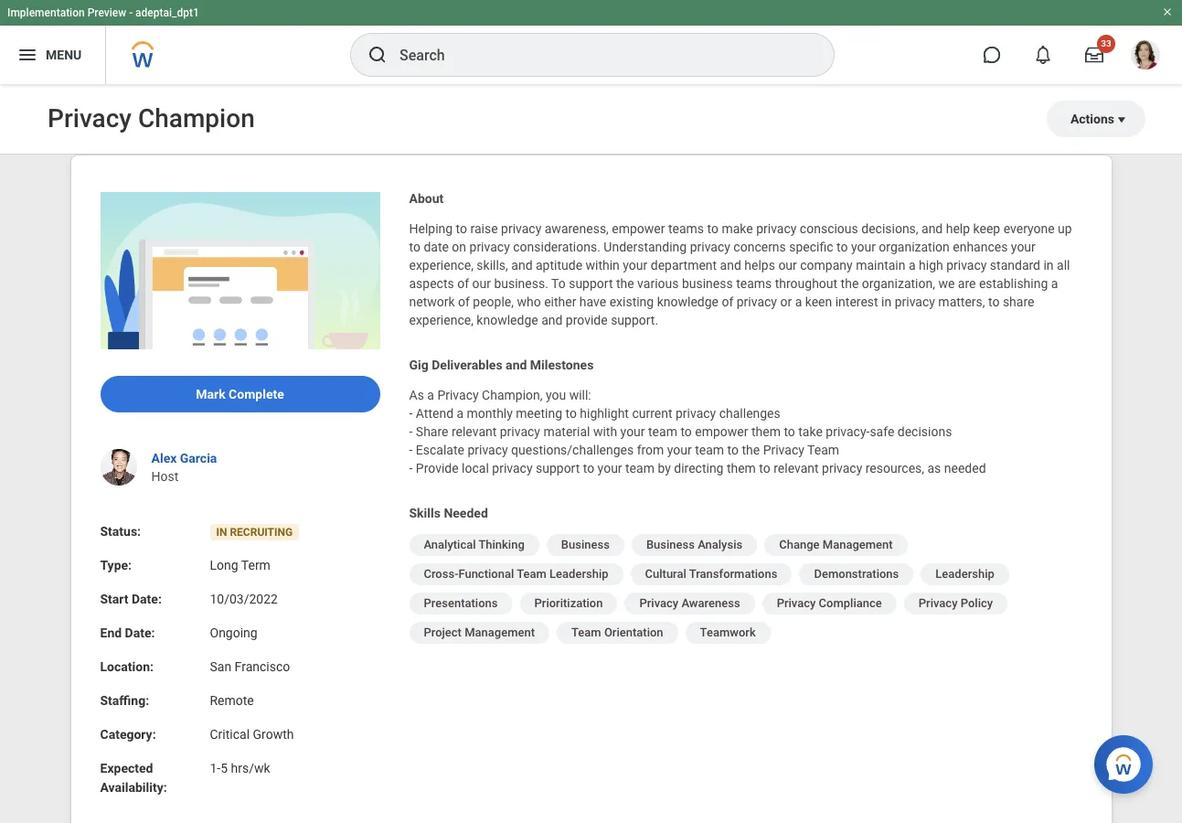 Task type: locate. For each thing, give the bounding box(es) containing it.
decisions
[[898, 424, 952, 439]]

raise
[[470, 221, 498, 236]]

provide
[[416, 461, 459, 476]]

management up demonstrations
[[823, 538, 893, 551]]

challenges
[[719, 406, 781, 421]]

1 horizontal spatial management
[[823, 538, 893, 551]]

your up maintain
[[851, 240, 876, 254]]

1 vertical spatial teams
[[736, 276, 772, 291]]

aspects
[[409, 276, 454, 291]]

business for business analysis
[[646, 538, 695, 551]]

1 vertical spatial them
[[727, 461, 756, 476]]

team up "directing"
[[695, 443, 724, 457]]

1 horizontal spatial the
[[742, 443, 760, 457]]

1 vertical spatial in
[[882, 294, 892, 309]]

2 leadership from the left
[[936, 567, 995, 581]]

1 vertical spatial relevant
[[774, 461, 819, 476]]

your
[[851, 240, 876, 254], [1011, 240, 1036, 254], [623, 258, 648, 273], [621, 424, 645, 439], [667, 443, 692, 457], [598, 461, 622, 476]]

2 vertical spatial team
[[572, 626, 601, 639]]

support down questions/challenges
[[536, 461, 580, 476]]

- left share
[[409, 424, 413, 439]]

monthly
[[467, 406, 513, 421]]

0 vertical spatial management
[[823, 538, 893, 551]]

privacy left compliance
[[777, 596, 816, 610]]

0 horizontal spatial team
[[517, 567, 547, 581]]

management for project management
[[465, 626, 535, 639]]

1 vertical spatial management
[[465, 626, 535, 639]]

critical
[[210, 727, 250, 742]]

- right preview
[[129, 6, 133, 19]]

make
[[722, 221, 753, 236]]

leadership up 'privacy policy'
[[936, 567, 995, 581]]

mark complete button
[[100, 376, 380, 413]]

and down either
[[541, 313, 563, 327]]

10/03/2022
[[210, 592, 278, 606]]

0 vertical spatial team
[[808, 443, 840, 457]]

privacy-
[[826, 424, 870, 439]]

1 vertical spatial experience,
[[409, 313, 474, 327]]

1 business from the left
[[561, 538, 610, 551]]

2 horizontal spatial the
[[841, 276, 859, 291]]

business
[[561, 538, 610, 551], [646, 538, 695, 551]]

transformations
[[689, 567, 778, 581]]

1 vertical spatial team
[[517, 567, 547, 581]]

date: right the end
[[125, 626, 155, 640]]

0 vertical spatial experience,
[[409, 258, 474, 273]]

will:
[[569, 388, 591, 402]]

teams down helps
[[736, 276, 772, 291]]

0 horizontal spatial management
[[465, 626, 535, 639]]

0 horizontal spatial empower
[[612, 221, 665, 236]]

0 vertical spatial empower
[[612, 221, 665, 236]]

our up throughout
[[779, 258, 797, 273]]

we
[[939, 276, 955, 291]]

management for change management
[[823, 538, 893, 551]]

date
[[424, 240, 449, 254]]

your up by at the right bottom of the page
[[667, 443, 692, 457]]

your down with
[[598, 461, 622, 476]]

to
[[551, 276, 566, 291]]

teamwork
[[700, 626, 756, 639]]

0 vertical spatial relevant
[[452, 424, 497, 439]]

empower inside as a privacy champion, you will: - attend a monthly meeting to highlight current privacy challenges - share relevant privacy material with your team to empower them to take privacy-safe decisions - escalate privacy questions/challenges from your team to the privacy team - provide local privacy support to your team by directing them to relevant privacy resources, as needed
[[695, 424, 748, 439]]

1 horizontal spatial leadership
[[936, 567, 995, 581]]

1 vertical spatial support
[[536, 461, 580, 476]]

resources,
[[866, 461, 925, 476]]

maintain
[[856, 258, 906, 273]]

in left all on the top
[[1044, 258, 1054, 273]]

a right the as
[[427, 388, 434, 402]]

1 horizontal spatial business
[[646, 538, 695, 551]]

privacy up skills,
[[470, 240, 510, 254]]

privacy for privacy policy
[[919, 596, 958, 610]]

1 horizontal spatial empower
[[695, 424, 748, 439]]

the up interest at the right of the page
[[841, 276, 859, 291]]

1-5 hrs/wk
[[210, 761, 270, 776]]

questions/challenges
[[511, 443, 634, 457]]

team down from
[[626, 461, 655, 476]]

business up the cultural
[[646, 538, 695, 551]]

with
[[593, 424, 617, 439]]

support
[[569, 276, 613, 291], [536, 461, 580, 476]]

date: for end date:
[[125, 626, 155, 640]]

0 vertical spatial date:
[[132, 592, 162, 606]]

knowledge down business
[[657, 294, 719, 309]]

privacy left 'policy'
[[919, 596, 958, 610]]

mark complete
[[196, 387, 284, 402]]

0 horizontal spatial our
[[472, 276, 491, 291]]

1 horizontal spatial team
[[572, 626, 601, 639]]

business up prioritization
[[561, 538, 610, 551]]

presentations
[[424, 596, 498, 610]]

privacy for privacy awareness
[[640, 596, 679, 610]]

company
[[800, 258, 853, 273]]

change management
[[779, 538, 893, 551]]

1 vertical spatial empower
[[695, 424, 748, 439]]

privacy right "raise"
[[501, 221, 542, 236]]

33
[[1101, 38, 1112, 48]]

the up existing
[[616, 276, 634, 291]]

menu button
[[0, 26, 105, 84]]

keen
[[805, 294, 832, 309]]

team down take
[[808, 443, 840, 457]]

you
[[546, 388, 566, 402]]

1 vertical spatial knowledge
[[477, 313, 538, 327]]

in down organization,
[[882, 294, 892, 309]]

date:
[[132, 592, 162, 606], [125, 626, 155, 640]]

knowledge down people,
[[477, 313, 538, 327]]

business
[[682, 276, 733, 291]]

-
[[129, 6, 133, 19], [409, 406, 413, 421], [409, 424, 413, 439], [409, 443, 413, 457], [409, 461, 413, 476]]

leadership up prioritization
[[550, 567, 609, 581]]

skills
[[409, 506, 441, 520]]

them down challenges
[[752, 424, 781, 439]]

policy
[[961, 596, 993, 610]]

0 horizontal spatial business
[[561, 538, 610, 551]]

end date:
[[100, 626, 155, 640]]

0 vertical spatial in
[[1044, 258, 1054, 273]]

0 horizontal spatial teams
[[668, 221, 704, 236]]

san francisco
[[210, 659, 290, 674]]

expected
[[100, 761, 153, 776]]

team down current
[[648, 424, 678, 439]]

within
[[586, 258, 620, 273]]

them right "directing"
[[727, 461, 756, 476]]

the
[[616, 276, 634, 291], [841, 276, 859, 291], [742, 443, 760, 457]]

privacy for privacy compliance
[[777, 596, 816, 610]]

support inside helping to raise privacy awareness, empower teams to make privacy conscious decisions, and help keep everyone up to date on privacy considerations. understanding privacy concerns specific to your organization enhances your experience, skills, and aptitude within your department and helps our company maintain a high privacy standard in all aspects of our business. to support the various business teams throughout the organization, we are establishing a network of people, who either have existing knowledge of privacy or a keen interest in privacy matters, to share experience, knowledge and provide support.
[[569, 276, 613, 291]]

expected availability:
[[100, 761, 167, 795]]

all
[[1057, 258, 1070, 273]]

0 vertical spatial support
[[569, 276, 613, 291]]

highlight
[[580, 406, 629, 421]]

0 vertical spatial teams
[[668, 221, 704, 236]]

knowledge
[[657, 294, 719, 309], [477, 313, 538, 327]]

alex garcia link
[[151, 451, 217, 466]]

close environment banner image
[[1162, 6, 1173, 17]]

the inside as a privacy champion, you will: - attend a monthly meeting to highlight current privacy challenges - share relevant privacy material with your team to empower them to take privacy-safe decisions - escalate privacy questions/challenges from your team to the privacy team - provide local privacy support to your team by directing them to relevant privacy resources, as needed
[[742, 443, 760, 457]]

team down prioritization
[[572, 626, 601, 639]]

the down challenges
[[742, 443, 760, 457]]

1 horizontal spatial our
[[779, 258, 797, 273]]

2 horizontal spatial team
[[808, 443, 840, 457]]

category:
[[100, 727, 156, 742]]

0 horizontal spatial leadership
[[550, 567, 609, 581]]

to
[[456, 221, 467, 236], [707, 221, 719, 236], [409, 240, 421, 254], [837, 240, 848, 254], [989, 294, 1000, 309], [566, 406, 577, 421], [681, 424, 692, 439], [784, 424, 795, 439], [728, 443, 739, 457], [583, 461, 595, 476], [759, 461, 771, 476]]

- down the as
[[409, 406, 413, 421]]

team down thinking
[[517, 567, 547, 581]]

business.
[[494, 276, 549, 291]]

privacy left or
[[737, 294, 777, 309]]

0 horizontal spatial relevant
[[452, 424, 497, 439]]

take
[[799, 424, 823, 439]]

our down skills,
[[472, 276, 491, 291]]

relevant
[[452, 424, 497, 439], [774, 461, 819, 476]]

relevant down the monthly
[[452, 424, 497, 439]]

1 horizontal spatial relevant
[[774, 461, 819, 476]]

empower down challenges
[[695, 424, 748, 439]]

0 horizontal spatial knowledge
[[477, 313, 538, 327]]

empower
[[612, 221, 665, 236], [695, 424, 748, 439]]

support up have
[[569, 276, 613, 291]]

1 vertical spatial our
[[472, 276, 491, 291]]

of left people,
[[458, 294, 470, 309]]

0 vertical spatial our
[[779, 258, 797, 273]]

as
[[409, 388, 424, 402]]

empower up understanding
[[612, 221, 665, 236]]

compliance
[[819, 596, 882, 610]]

a down organization in the right of the page
[[909, 258, 916, 273]]

date: right start
[[132, 592, 162, 606]]

privacy up local
[[468, 443, 508, 457]]

0 vertical spatial knowledge
[[657, 294, 719, 309]]

empower inside helping to raise privacy awareness, empower teams to make privacy conscious decisions, and help keep everyone up to date on privacy considerations. understanding privacy concerns specific to your organization enhances your experience, skills, and aptitude within your department and helps our company maintain a high privacy standard in all aspects of our business. to support the various business teams throughout the organization, we are establishing a network of people, who either have existing knowledge of privacy or a keen interest in privacy matters, to share experience, knowledge and provide support.
[[612, 221, 665, 236]]

of
[[457, 276, 469, 291], [458, 294, 470, 309], [722, 294, 734, 309]]

2 business from the left
[[646, 538, 695, 551]]

privacy down privacy-
[[822, 461, 863, 476]]

analysis
[[698, 538, 743, 551]]

complete
[[229, 387, 284, 402]]

privacy down the cultural
[[640, 596, 679, 610]]

1-
[[210, 761, 221, 776]]

remote
[[210, 693, 254, 708]]

management
[[823, 538, 893, 551], [465, 626, 535, 639]]

teams up department
[[668, 221, 704, 236]]

long
[[210, 558, 238, 573]]

on
[[452, 240, 466, 254]]

network
[[409, 294, 455, 309]]

and up business.
[[511, 258, 533, 273]]

privacy right local
[[492, 461, 533, 476]]

helping
[[409, 221, 453, 236]]

relevant down take
[[774, 461, 819, 476]]

decisions,
[[862, 221, 919, 236]]

1 vertical spatial date:
[[125, 626, 155, 640]]

hrs/wk
[[231, 761, 270, 776]]

management down presentations
[[465, 626, 535, 639]]

experience, down the network
[[409, 313, 474, 327]]

privacy down take
[[763, 443, 805, 457]]

experience, down date at the left top of page
[[409, 258, 474, 273]]

who
[[517, 294, 541, 309]]



Task type: vqa. For each thing, say whether or not it's contained in the screenshot.
PRESENTATIONS
yes



Task type: describe. For each thing, give the bounding box(es) containing it.
enhances
[[953, 240, 1008, 254]]

a right attend
[[457, 406, 464, 421]]

conscious
[[800, 221, 859, 236]]

adeptai_dpt1
[[135, 6, 199, 19]]

1 horizontal spatial in
[[1044, 258, 1054, 273]]

justify image
[[16, 44, 38, 66]]

notifications large image
[[1034, 46, 1053, 64]]

2 experience, from the top
[[409, 313, 474, 327]]

gig
[[409, 358, 429, 372]]

mark
[[196, 387, 226, 402]]

your up from
[[621, 424, 645, 439]]

skills needed
[[409, 506, 488, 520]]

0 vertical spatial team
[[648, 424, 678, 439]]

support inside as a privacy champion, you will: - attend a monthly meeting to highlight current privacy challenges - share relevant privacy material with your team to empower them to take privacy-safe decisions - escalate privacy questions/challenges from your team to the privacy team - provide local privacy support to your team by directing them to relevant privacy resources, as needed
[[536, 461, 580, 476]]

2 vertical spatial team
[[626, 461, 655, 476]]

meeting
[[516, 406, 562, 421]]

throughout
[[775, 276, 838, 291]]

needed
[[944, 461, 986, 476]]

your down understanding
[[623, 258, 648, 273]]

implementation
[[7, 6, 85, 19]]

awareness
[[682, 596, 740, 610]]

0 vertical spatial them
[[752, 424, 781, 439]]

date: for start date:
[[132, 592, 162, 606]]

aptitude
[[536, 258, 583, 273]]

francisco
[[235, 659, 290, 674]]

alex
[[151, 451, 177, 466]]

privacy down organization,
[[895, 294, 935, 309]]

provide
[[566, 313, 608, 327]]

existing
[[610, 294, 654, 309]]

or
[[780, 294, 792, 309]]

and up champion,
[[506, 358, 527, 372]]

needed
[[444, 506, 488, 520]]

profile logan mcneil image
[[1131, 40, 1160, 73]]

- left escalate
[[409, 443, 413, 457]]

privacy up concerns
[[756, 221, 797, 236]]

privacy compliance
[[777, 596, 882, 610]]

business analysis
[[646, 538, 743, 551]]

end
[[100, 626, 122, 640]]

milestones
[[530, 358, 594, 372]]

a down all on the top
[[1051, 276, 1058, 291]]

cultural transformations
[[645, 567, 778, 581]]

attend
[[416, 406, 454, 421]]

privacy up attend
[[437, 388, 479, 402]]

project management
[[424, 626, 535, 639]]

everyone
[[1004, 221, 1055, 236]]

change
[[779, 538, 820, 551]]

concerns
[[734, 240, 786, 254]]

term
[[241, 558, 271, 573]]

and left helps
[[720, 258, 742, 273]]

people,
[[473, 294, 514, 309]]

analytical thinking
[[424, 538, 525, 551]]

privacy up department
[[690, 240, 731, 254]]

business for business
[[561, 538, 610, 551]]

have
[[580, 294, 606, 309]]

team inside as a privacy champion, you will: - attend a monthly meeting to highlight current privacy challenges - share relevant privacy material with your team to empower them to take privacy-safe decisions - escalate privacy questions/challenges from your team to the privacy team - provide local privacy support to your team by directing them to relevant privacy resources, as needed
[[808, 443, 840, 457]]

helps
[[745, 258, 775, 273]]

1 horizontal spatial teams
[[736, 276, 772, 291]]

status:
[[100, 524, 141, 539]]

menu
[[46, 47, 82, 62]]

demonstrations
[[814, 567, 899, 581]]

prioritization
[[535, 596, 603, 610]]

- left the provide
[[409, 461, 413, 476]]

privacy up are
[[947, 258, 987, 273]]

staffing:
[[100, 693, 149, 708]]

of down business
[[722, 294, 734, 309]]

various
[[637, 276, 679, 291]]

preview
[[87, 6, 126, 19]]

share
[[1003, 294, 1035, 309]]

recruiting
[[230, 526, 293, 539]]

considerations.
[[513, 240, 601, 254]]

1 leadership from the left
[[550, 567, 609, 581]]

host
[[151, 469, 179, 484]]

awareness,
[[545, 221, 609, 236]]

0 horizontal spatial in
[[882, 294, 892, 309]]

cross-functional team leadership
[[424, 567, 609, 581]]

privacy right current
[[676, 406, 716, 421]]

san
[[210, 659, 232, 674]]

organization,
[[862, 276, 935, 291]]

search image
[[367, 44, 389, 66]]

type:
[[100, 558, 132, 573]]

5
[[221, 761, 228, 776]]

critical growth
[[210, 727, 294, 742]]

actions
[[1071, 112, 1115, 126]]

functional
[[459, 567, 514, 581]]

a right or
[[795, 294, 802, 309]]

about
[[409, 191, 444, 206]]

local
[[462, 461, 489, 476]]

1 experience, from the top
[[409, 258, 474, 273]]

matters,
[[939, 294, 985, 309]]

1 horizontal spatial knowledge
[[657, 294, 719, 309]]

availability:
[[100, 780, 167, 795]]

team orientation
[[572, 626, 664, 639]]

cross-
[[424, 567, 459, 581]]

support.
[[611, 313, 659, 327]]

caret down image
[[1115, 112, 1129, 127]]

privacy down meeting
[[500, 424, 540, 439]]

location:
[[100, 659, 154, 674]]

keep
[[974, 221, 1001, 236]]

of right aspects
[[457, 276, 469, 291]]

start
[[100, 592, 129, 606]]

1 vertical spatial team
[[695, 443, 724, 457]]

your down 'everyone'
[[1011, 240, 1036, 254]]

inbox large image
[[1085, 46, 1104, 64]]

in recruiting
[[216, 526, 293, 539]]

Search Workday  search field
[[400, 35, 797, 75]]

material
[[544, 424, 590, 439]]

start date:
[[100, 592, 162, 606]]

as
[[928, 461, 941, 476]]

menu banner
[[0, 0, 1182, 84]]

specific
[[789, 240, 834, 254]]

and up organization in the right of the page
[[922, 221, 943, 236]]

- inside menu banner
[[129, 6, 133, 19]]

as a privacy champion, you will: - attend a monthly meeting to highlight current privacy challenges - share relevant privacy material with your team to empower them to take privacy-safe decisions - escalate privacy questions/challenges from your team to the privacy team - provide local privacy support to your team by directing them to relevant privacy resources, as needed
[[409, 388, 986, 476]]

department
[[651, 258, 717, 273]]

0 horizontal spatial the
[[616, 276, 634, 291]]

establishing
[[979, 276, 1048, 291]]

privacy policy
[[919, 596, 993, 610]]

orientation
[[604, 626, 664, 639]]



